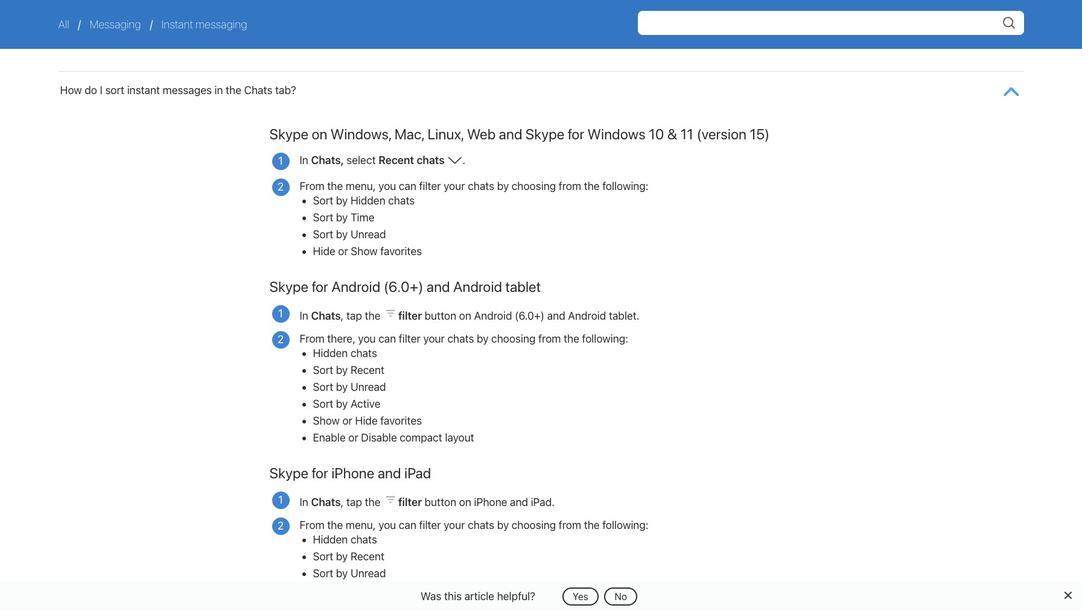 Task type: vqa. For each thing, say whether or not it's contained in the screenshot.
getting
no



Task type: describe. For each thing, give the bounding box(es) containing it.
from for sort by hidden chats
[[300, 180, 325, 193]]

the inside dropdown button
[[226, 84, 242, 97]]

android up tap
[[332, 279, 381, 296]]

filter inside from the menu, you can filter your chats by choosing from the following: sort by hidden chats sort by time sort by unread hide or show favorites
[[419, 180, 441, 193]]

how do i sort instant messages in the chats tab?
[[60, 84, 296, 97]]

how
[[60, 84, 82, 97]]

can for from the menu, you can filter your chats by choosing from the following:
[[399, 520, 417, 532]]

do
[[85, 84, 97, 97]]

and ipad.
[[510, 497, 555, 509]]

1 sort from the top
[[313, 195, 334, 207]]

in
[[215, 84, 223, 97]]

hidden chats sort by recent sort by unread
[[313, 534, 386, 581]]

your for from the menu, you can filter your chats by choosing from the following: sort by hidden chats sort by time sort by unread hide or show favorites
[[444, 180, 465, 193]]

recent inside from there, you can filter your chats by choosing from the following: hidden chats sort by recent sort by unread sort by active show or hide favorites enable or disable compact layout
[[351, 364, 385, 377]]

layout
[[445, 432, 475, 445]]

your for from the menu, you can filter your chats by choosing from the following:
[[444, 520, 465, 532]]

in for in chats , tap the
[[300, 497, 309, 509]]

messages
[[163, 84, 212, 97]]

hidden inside hidden chats sort by recent sort by unread
[[313, 534, 348, 547]]

you for from the menu, you can filter your chats by choosing from the following: sort by hidden chats sort by time sort by unread hide or show favorites
[[379, 180, 396, 193]]

article
[[465, 590, 495, 603]]

and android
[[548, 310, 607, 323]]

linux,
[[428, 126, 464, 143]]

this
[[445, 590, 462, 603]]

15)
[[750, 126, 770, 143]]

1 vertical spatial and
[[427, 279, 450, 296]]

tablet
[[506, 279, 541, 296]]

recent inside hidden chats sort by recent sort by unread
[[351, 551, 385, 564]]

messaging link
[[90, 18, 141, 31]]

compact
[[400, 432, 443, 445]]

the inside from there, you can filter your chats by choosing from the following: hidden chats sort by recent sort by unread sort by active show or hide favorites enable or disable compact layout
[[564, 333, 580, 346]]

helpful?
[[497, 590, 536, 603]]

, for , tap the
[[341, 310, 344, 323]]

android down tablet
[[474, 310, 512, 323]]

material.
[[626, 23, 668, 35]]

tab?
[[275, 84, 296, 97]]

is
[[506, 23, 514, 35]]

instant messaging
[[162, 18, 247, 31]]

if
[[488, 23, 494, 35]]

hide inside from the menu, you can filter your chats by choosing from the following: sort by hidden chats sort by time sort by unread hide or show favorites
[[313, 245, 336, 258]]

in for in chats, select recent chats
[[300, 154, 309, 167]]

following: for from the menu, you can filter your chats by choosing from the following: sort by hidden chats sort by time sort by unread hide or show favorites
[[603, 180, 649, 193]]

&
[[668, 126, 678, 143]]

no button
[[605, 588, 638, 606]]

4 sort from the top
[[313, 364, 334, 377]]

in chats , tap the
[[300, 310, 384, 323]]

for for skype for iphone and ipad
[[312, 465, 328, 482]]

was this article helpful?
[[421, 590, 536, 603]]

skype for android (6.0+) and android tablet
[[270, 279, 541, 296]]

or inside from the menu, you can filter your chats by choosing from the following: sort by hidden chats sort by time sort by unread hide or show favorites
[[338, 245, 348, 258]]

choosing for from the menu, you can filter your chats by choosing from the following:
[[512, 520, 556, 532]]

in chats, select recent chats
[[300, 154, 445, 167]]

chats inside hidden chats sort by recent sort by unread
[[351, 534, 377, 547]]

skype for iphone and ipad
[[270, 465, 431, 482]]

2 vertical spatial and
[[378, 465, 401, 482]]

i
[[100, 84, 103, 97]]

filter button on android (6.0+) and android tablet.
[[399, 310, 640, 323]]

show inside from there, you can filter your chats by choosing from the following: hidden chats sort by recent sort by unread sort by active show or hide favorites enable or disable compact layout
[[313, 415, 340, 428]]

ipad
[[405, 465, 431, 482]]

tap
[[347, 310, 362, 323]]

if it is spam or inappropriate material.
[[488, 23, 668, 35]]

chats inside dropdown button
[[244, 84, 273, 97]]

instant messaging link
[[162, 18, 247, 31]]

android left tablet
[[454, 279, 503, 296]]

chats,
[[311, 154, 344, 167]]

skype for skype for iphone and ipad
[[270, 465, 309, 482]]

windows
[[588, 126, 646, 143]]

show inside from the menu, you can filter your chats by choosing from the following: sort by hidden chats sort by time sort by unread hide or show favorites
[[351, 245, 378, 258]]

unread inside from the menu, you can filter your chats by choosing from the following: sort by hidden chats sort by time sort by unread hide or show favorites
[[351, 229, 386, 241]]

8 sort from the top
[[313, 568, 334, 581]]

choosing inside from there, you can filter your chats by choosing from the following: hidden chats sort by recent sort by unread sort by active show or hide favorites enable or disable compact layout
[[492, 333, 536, 346]]

hidden inside from the menu, you can filter your chats by choosing from the following: sort by hidden chats sort by time sort by unread hide or show favorites
[[351, 195, 386, 207]]

mac,
[[395, 126, 425, 143]]

skype down how do i sort instant messages in the chats tab? dropdown button
[[526, 126, 565, 143]]

0 vertical spatial and
[[499, 126, 523, 143]]

how do i sort instant messages in the chats tab? button
[[58, 72, 1025, 110]]

hide inside from there, you can filter your chats by choosing from the following: hidden chats sort by recent sort by unread sort by active show or hide favorites enable or disable compact layout
[[355, 415, 378, 428]]

for for skype for android (6.0+) and android tablet
[[312, 279, 328, 296]]

on for in chats , tap the
[[459, 497, 472, 509]]

you for from the menu, you can filter your chats by choosing from the following:
[[379, 520, 396, 532]]

dismiss the survey image
[[1064, 591, 1073, 601]]

chats for in chats , tap the
[[311, 310, 341, 323]]

from there, you can filter your chats by choosing from the following: hidden chats sort by recent sort by unread sort by active show or hide favorites enable or disable compact layout
[[300, 333, 629, 445]]

was
[[421, 590, 442, 603]]

time
[[351, 212, 375, 224]]

it
[[497, 23, 503, 35]]

10
[[649, 126, 665, 143]]

from the menu, you can filter your chats by choosing from the following:
[[300, 520, 649, 532]]



Task type: locate. For each thing, give the bounding box(es) containing it.
1 vertical spatial show
[[313, 415, 340, 428]]

1 horizontal spatial iphone
[[474, 497, 508, 509]]

1 vertical spatial menu,
[[346, 520, 376, 532]]

can
[[399, 180, 417, 193], [379, 333, 396, 346], [399, 520, 417, 532]]

unread
[[351, 229, 386, 241], [351, 381, 386, 394], [351, 568, 386, 581]]

1 vertical spatial hide
[[355, 415, 378, 428]]

0 vertical spatial from
[[300, 180, 325, 193]]

for up in chats , tap the
[[312, 279, 328, 296]]

menu, for from the menu, you can filter your chats by choosing from the following: sort by hidden chats sort by time sort by unread hide or show favorites
[[346, 180, 376, 193]]

3 sort from the top
[[313, 229, 334, 241]]

(6.0+) up filter button image
[[384, 279, 424, 296]]

enable
[[313, 432, 346, 445]]

0 vertical spatial iphone
[[332, 465, 375, 482]]

choosing for from the menu, you can filter your chats by choosing from the following: sort by hidden chats sort by time sort by unread hide or show favorites
[[512, 180, 556, 193]]

from for hidden chats
[[300, 333, 325, 346]]

1 favorites from the top
[[381, 245, 422, 258]]

button
[[425, 310, 457, 323], [425, 497, 457, 509]]

favorites for unread
[[381, 245, 422, 258]]

skype down tab?
[[270, 126, 309, 143]]

0 vertical spatial unread
[[351, 229, 386, 241]]

sort
[[105, 84, 124, 97]]

0 horizontal spatial and
[[378, 465, 401, 482]]

chats
[[244, 84, 273, 97], [311, 310, 341, 323], [311, 497, 341, 509]]

instant
[[162, 18, 193, 31]]

skype up the in chats , tap the
[[270, 465, 309, 482]]

1 in from the top
[[300, 154, 309, 167]]

filter inside from there, you can filter your chats by choosing from the following: hidden chats sort by recent sort by unread sort by active show or hide favorites enable or disable compact layout
[[399, 333, 421, 346]]

2 vertical spatial you
[[379, 520, 396, 532]]

button for button on iphone and ipad.
[[425, 497, 457, 509]]

1 from from the top
[[300, 180, 325, 193]]

2 in from the top
[[300, 310, 309, 323]]

in chats , tap the
[[300, 497, 384, 509]]

button down the ipad
[[425, 497, 457, 509]]

favorites up compact
[[381, 415, 422, 428]]

2 vertical spatial hidden
[[313, 534, 348, 547]]

0 vertical spatial can
[[399, 180, 417, 193]]

your down skype for android (6.0+) and android tablet on the left of page
[[424, 333, 445, 346]]

1 button from the top
[[425, 310, 457, 323]]

0 horizontal spatial iphone
[[332, 465, 375, 482]]

show up the enable
[[313, 415, 340, 428]]

2 horizontal spatial and
[[499, 126, 523, 143]]

the
[[226, 84, 242, 97], [328, 180, 343, 193], [584, 180, 600, 193], [365, 310, 381, 323], [564, 333, 580, 346], [328, 520, 343, 532], [584, 520, 600, 532]]

can for from the menu, you can filter your chats by choosing from the following: sort by hidden chats sort by time sort by unread hide or show favorites
[[399, 180, 417, 193]]

you
[[379, 180, 396, 193], [358, 333, 376, 346], [379, 520, 396, 532]]

button for button on android (6.0+) and android tablet.
[[425, 310, 457, 323]]

2 vertical spatial for
[[312, 465, 328, 482]]

filter button image
[[384, 308, 399, 320]]

0 vertical spatial show
[[351, 245, 378, 258]]

1 vertical spatial for
[[312, 279, 328, 296]]

can inside from there, you can filter your chats by choosing from the following: hidden chats sort by recent sort by unread sort by active show or hide favorites enable or disable compact layout
[[379, 333, 396, 346]]

in left tap
[[300, 310, 309, 323]]

0 vertical spatial hidden
[[351, 195, 386, 207]]

by
[[497, 180, 509, 193], [336, 195, 348, 207], [336, 212, 348, 224], [336, 229, 348, 241], [477, 333, 489, 346], [336, 364, 348, 377], [336, 381, 348, 394], [336, 398, 348, 411], [497, 520, 509, 532], [336, 551, 348, 564], [336, 568, 348, 581]]

down chevron button image
[[448, 156, 463, 165]]

messaging
[[196, 18, 247, 31]]

iphone up from the menu, you can filter your chats by choosing from the following:
[[474, 497, 508, 509]]

there,
[[328, 333, 356, 346]]

1 , from the top
[[341, 310, 344, 323]]

inappropriate
[[559, 23, 623, 35]]

2 menu, from the top
[[346, 520, 376, 532]]

0 vertical spatial on
[[312, 126, 328, 143]]

0 horizontal spatial hide
[[313, 245, 336, 258]]

recent
[[379, 154, 414, 167], [351, 364, 385, 377], [351, 551, 385, 564]]

2 vertical spatial on
[[459, 497, 472, 509]]

show down time
[[351, 245, 378, 258]]

favorites inside from the menu, you can filter your chats by choosing from the following: sort by hidden chats sort by time sort by unread hide or show favorites
[[381, 245, 422, 258]]

iphone
[[332, 465, 375, 482], [474, 497, 508, 509]]

can down filter button image
[[379, 333, 396, 346]]

iphone up tap the
[[332, 465, 375, 482]]

you inside from the menu, you can filter your chats by choosing from the following: sort by hidden chats sort by time sort by unread hide or show favorites
[[379, 180, 396, 193]]

2 vertical spatial from
[[300, 520, 325, 532]]

following: for from the menu, you can filter your chats by choosing from the following:
[[603, 520, 649, 532]]

recent up active
[[351, 364, 385, 377]]

1 vertical spatial unread
[[351, 381, 386, 394]]

yes
[[573, 592, 589, 602]]

menu,
[[346, 180, 376, 193], [346, 520, 376, 532]]

can down in chats, select recent chats
[[399, 180, 417, 193]]

2 vertical spatial following:
[[603, 520, 649, 532]]

web
[[467, 126, 496, 143]]

7 sort from the top
[[313, 551, 334, 564]]

in
[[300, 154, 309, 167], [300, 310, 309, 323], [300, 497, 309, 509]]

skype for skype for android (6.0+) and android tablet
[[270, 279, 309, 296]]

disable
[[361, 432, 397, 445]]

from down "chats,"
[[300, 180, 325, 193]]

2 vertical spatial your
[[444, 520, 465, 532]]

skype on windows, mac, linux, web and skype for windows 10 & 11 (version 15)
[[270, 126, 770, 143]]

3 in from the top
[[300, 497, 309, 509]]

android
[[332, 279, 381, 296], [454, 279, 503, 296], [474, 310, 512, 323]]

following:
[[603, 180, 649, 193], [583, 333, 629, 346], [603, 520, 649, 532]]

from inside from there, you can filter your chats by choosing from the following: hidden chats sort by recent sort by unread sort by active show or hide favorites enable or disable compact layout
[[539, 333, 561, 346]]

tablet.
[[609, 310, 640, 323]]

hidden inside from there, you can filter your chats by choosing from the following: hidden chats sort by recent sort by unread sort by active show or hide favorites enable or disable compact layout
[[313, 348, 348, 360]]

how do i sort instant messages in the chats tab? link
[[60, 79, 990, 102]]

spam
[[517, 23, 543, 35]]

choosing down and ipad.
[[512, 520, 556, 532]]

5 sort from the top
[[313, 381, 334, 394]]

favorites inside from there, you can filter your chats by choosing from the following: hidden chats sort by recent sort by unread sort by active show or hide favorites enable or disable compact layout
[[381, 415, 422, 428]]

filter button on iphone and ipad.
[[399, 497, 555, 509]]

0 horizontal spatial (6.0+)
[[384, 279, 424, 296]]

1 vertical spatial favorites
[[381, 415, 422, 428]]

all link
[[58, 18, 72, 31]]

(6.0+)
[[384, 279, 424, 296], [515, 310, 545, 323]]

1 vertical spatial on
[[459, 310, 472, 323]]

from for from the menu, you can filter your chats by choosing from the following: sort by hidden chats sort by time sort by unread hide or show favorites
[[559, 180, 582, 193]]

favorites
[[381, 245, 422, 258], [381, 415, 422, 428]]

windows,
[[331, 126, 392, 143]]

3 unread from the top
[[351, 568, 386, 581]]

0 vertical spatial your
[[444, 180, 465, 193]]

hidden
[[351, 195, 386, 207], [313, 348, 348, 360], [313, 534, 348, 547]]

your
[[444, 180, 465, 193], [424, 333, 445, 346], [444, 520, 465, 532]]

0 vertical spatial favorites
[[381, 245, 422, 258]]

,
[[341, 310, 344, 323], [341, 497, 344, 509]]

1 horizontal spatial show
[[351, 245, 378, 258]]

6 sort from the top
[[313, 398, 334, 411]]

from the menu, you can filter your chats by choosing from the following: sort by hidden chats sort by time sort by unread hide or show favorites
[[300, 180, 652, 258]]

choosing inside from the menu, you can filter your chats by choosing from the following: sort by hidden chats sort by time sort by unread hide or show favorites
[[512, 180, 556, 193]]

2 vertical spatial can
[[399, 520, 417, 532]]

on for in chats , tap the
[[459, 310, 472, 323]]

0 vertical spatial recent
[[379, 154, 414, 167]]

hidden up time
[[351, 195, 386, 207]]

1 vertical spatial in
[[300, 310, 309, 323]]

hide
[[313, 245, 336, 258], [355, 415, 378, 428]]

your inside from there, you can filter your chats by choosing from the following: hidden chats sort by recent sort by unread sort by active show or hide favorites enable or disable compact layout
[[424, 333, 445, 346]]

0 vertical spatial from
[[559, 180, 582, 193]]

skype
[[270, 126, 309, 143], [526, 126, 565, 143], [270, 279, 309, 296], [270, 465, 309, 482]]

chats
[[417, 154, 445, 167], [468, 180, 495, 193], [389, 195, 415, 207], [448, 333, 474, 346], [351, 348, 377, 360], [468, 520, 495, 532], [351, 534, 377, 547]]

1 vertical spatial from
[[539, 333, 561, 346]]

1 vertical spatial from
[[300, 333, 325, 346]]

1 vertical spatial hidden
[[313, 348, 348, 360]]

filter button image
[[384, 494, 399, 507]]

can down the ipad
[[399, 520, 417, 532]]

you right there, at bottom
[[358, 333, 376, 346]]

you down in chats, select recent chats
[[379, 180, 396, 193]]

you down filter button icon
[[379, 520, 396, 532]]

following: inside from there, you can filter your chats by choosing from the following: hidden chats sort by recent sort by unread sort by active show or hide favorites enable or disable compact layout
[[583, 333, 629, 346]]

0 vertical spatial (6.0+)
[[384, 279, 424, 296]]

can inside from the menu, you can filter your chats by choosing from the following: sort by hidden chats sort by time sort by unread hide or show favorites
[[399, 180, 417, 193]]

2 vertical spatial unread
[[351, 568, 386, 581]]

1 vertical spatial can
[[379, 333, 396, 346]]

2 vertical spatial from
[[559, 520, 582, 532]]

yes button
[[563, 588, 599, 606]]

1 vertical spatial following:
[[583, 333, 629, 346]]

2 , from the top
[[341, 497, 344, 509]]

, left tap the
[[341, 497, 344, 509]]

0 vertical spatial choosing
[[512, 180, 556, 193]]

for
[[568, 126, 585, 143], [312, 279, 328, 296], [312, 465, 328, 482]]

menu, for from the menu, you can filter your chats by choosing from the following:
[[346, 520, 376, 532]]

chats for in chats , tap the
[[311, 497, 341, 509]]

1 horizontal spatial hide
[[355, 415, 378, 428]]

1 vertical spatial (6.0+)
[[515, 310, 545, 323]]

for left windows
[[568, 126, 585, 143]]

1 vertical spatial choosing
[[492, 333, 536, 346]]

chats left tap the
[[311, 497, 341, 509]]

menu, inside from the menu, you can filter your chats by choosing from the following: sort by hidden chats sort by time sort by unread hide or show favorites
[[346, 180, 376, 193]]

1 vertical spatial chats
[[311, 310, 341, 323]]

1 unread from the top
[[351, 229, 386, 241]]

from inside from there, you can filter your chats by choosing from the following: hidden chats sort by recent sort by unread sort by active show or hide favorites enable or disable compact layout
[[300, 333, 325, 346]]

menu, down tap the
[[346, 520, 376, 532]]

.
[[463, 154, 466, 167]]

skype for skype on windows, mac, linux, web and skype for windows 10 & 11 (version 15)
[[270, 126, 309, 143]]

you inside from there, you can filter your chats by choosing from the following: hidden chats sort by recent sort by unread sort by active show or hide favorites enable or disable compact layout
[[358, 333, 376, 346]]

choosing down skype on windows, mac, linux, web and skype for windows 10 & 11 (version 15)
[[512, 180, 556, 193]]

choosing down filter button on android (6.0+) and android tablet.
[[492, 333, 536, 346]]

chats up there, at bottom
[[311, 310, 341, 323]]

hidden down the in chats , tap the
[[313, 534, 348, 547]]

following: inside from the menu, you can filter your chats by choosing from the following: sort by hidden chats sort by time sort by unread hide or show favorites
[[603, 180, 649, 193]]

sort
[[313, 195, 334, 207], [313, 212, 334, 224], [313, 229, 334, 241], [313, 364, 334, 377], [313, 381, 334, 394], [313, 398, 334, 411], [313, 551, 334, 564], [313, 568, 334, 581]]

your down down chevron button icon
[[444, 180, 465, 193]]

1 vertical spatial iphone
[[474, 497, 508, 509]]

0 vertical spatial chats
[[244, 84, 273, 97]]

recent down tap the
[[351, 551, 385, 564]]

hidden down there, at bottom
[[313, 348, 348, 360]]

1 vertical spatial recent
[[351, 364, 385, 377]]

button down skype for android (6.0+) and android tablet on the left of page
[[425, 310, 457, 323]]

tap the
[[347, 497, 381, 509]]

no
[[615, 592, 628, 602]]

from left there, at bottom
[[300, 333, 325, 346]]

, left tap
[[341, 310, 344, 323]]

choosing
[[512, 180, 556, 193], [492, 333, 536, 346], [512, 520, 556, 532]]

favorites up skype for android (6.0+) and android tablet on the left of page
[[381, 245, 422, 258]]

2 unread from the top
[[351, 381, 386, 394]]

2 vertical spatial recent
[[351, 551, 385, 564]]

in down skype for iphone and ipad
[[300, 497, 309, 509]]

messaging
[[90, 18, 141, 31]]

1 vertical spatial ,
[[341, 497, 344, 509]]

your down the filter button on iphone and ipad.
[[444, 520, 465, 532]]

recent down mac,
[[379, 154, 414, 167]]

0 vertical spatial button
[[425, 310, 457, 323]]

0 vertical spatial for
[[568, 126, 585, 143]]

in left "chats,"
[[300, 154, 309, 167]]

2 favorites from the top
[[381, 415, 422, 428]]

2 vertical spatial choosing
[[512, 520, 556, 532]]

show
[[351, 245, 378, 258], [313, 415, 340, 428]]

or
[[546, 23, 556, 35], [338, 245, 348, 258], [343, 415, 353, 428], [349, 432, 359, 445]]

active
[[351, 398, 381, 411]]

0 vertical spatial following:
[[603, 180, 649, 193]]

1 menu, from the top
[[346, 180, 376, 193]]

1 horizontal spatial (6.0+)
[[515, 310, 545, 323]]

menu, down 'select'
[[346, 180, 376, 193]]

all
[[58, 18, 72, 31]]

from down the in chats , tap the
[[300, 520, 325, 532]]

on
[[312, 126, 328, 143], [459, 310, 472, 323], [459, 497, 472, 509]]

0 vertical spatial menu,
[[346, 180, 376, 193]]

instant
[[127, 84, 160, 97]]

(version
[[697, 126, 747, 143]]

1 horizontal spatial and
[[427, 279, 450, 296]]

in for in chats , tap the
[[300, 310, 309, 323]]

0 vertical spatial ,
[[341, 310, 344, 323]]

filter
[[419, 180, 441, 193], [399, 310, 422, 323], [399, 333, 421, 346], [399, 497, 422, 509], [419, 520, 441, 532]]

from inside from the menu, you can filter your chats by choosing from the following: sort by hidden chats sort by time sort by unread hide or show favorites
[[300, 180, 325, 193]]

2 vertical spatial in
[[300, 497, 309, 509]]

unread inside from there, you can filter your chats by choosing from the following: hidden chats sort by recent sort by unread sort by active show or hide favorites enable or disable compact layout
[[351, 381, 386, 394]]

from
[[300, 180, 325, 193], [300, 333, 325, 346], [300, 520, 325, 532]]

(6.0+) down tablet
[[515, 310, 545, 323]]

your inside from the menu, you can filter your chats by choosing from the following: sort by hidden chats sort by time sort by unread hide or show favorites
[[444, 180, 465, 193]]

2 sort from the top
[[313, 212, 334, 224]]

and
[[499, 126, 523, 143], [427, 279, 450, 296], [378, 465, 401, 482]]

2 button from the top
[[425, 497, 457, 509]]

2 from from the top
[[300, 333, 325, 346]]

skype up in chats , tap the
[[270, 279, 309, 296]]

None text field
[[638, 11, 1025, 35]]

2 vertical spatial chats
[[311, 497, 341, 509]]

select
[[347, 154, 376, 167]]

for up the in chats , tap the
[[312, 465, 328, 482]]

favorites for active
[[381, 415, 422, 428]]

0 vertical spatial in
[[300, 154, 309, 167]]

, for , tap the
[[341, 497, 344, 509]]

0 horizontal spatial show
[[313, 415, 340, 428]]

from inside from the menu, you can filter your chats by choosing from the following: sort by hidden chats sort by time sort by unread hide or show favorites
[[559, 180, 582, 193]]

1 vertical spatial your
[[424, 333, 445, 346]]

11
[[681, 126, 694, 143]]

0 vertical spatial hide
[[313, 245, 336, 258]]

1 vertical spatial you
[[358, 333, 376, 346]]

chats left tab?
[[244, 84, 273, 97]]

3 from from the top
[[300, 520, 325, 532]]

1 vertical spatial button
[[425, 497, 457, 509]]

0 vertical spatial you
[[379, 180, 396, 193]]

from for from the menu, you can filter your chats by choosing from the following:
[[559, 520, 582, 532]]

unread inside hidden chats sort by recent sort by unread
[[351, 568, 386, 581]]



